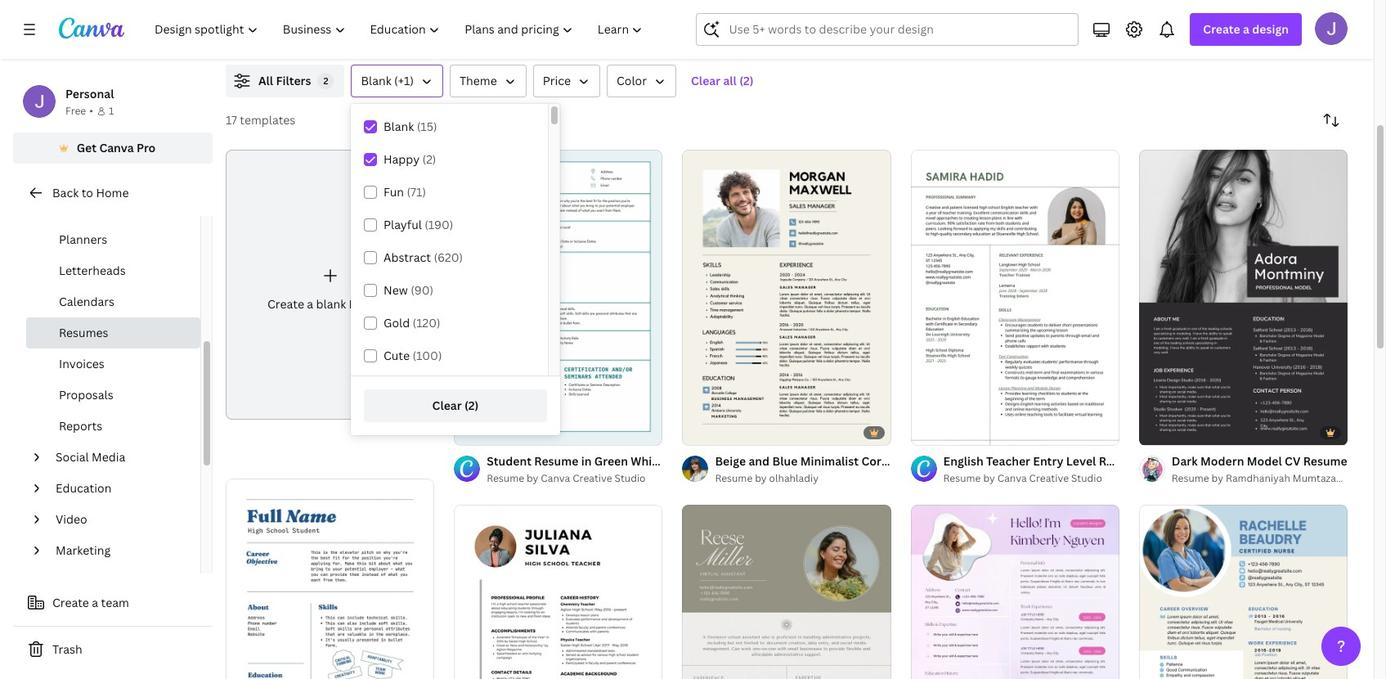 Task type: vqa. For each thing, say whether or not it's contained in the screenshot.


Task type: locate. For each thing, give the bounding box(es) containing it.
blank inside button
[[361, 73, 392, 88]]

create a blank resume element
[[226, 150, 435, 420]]

1 horizontal spatial resume by canva creative studio link
[[944, 470, 1120, 487]]

Search search field
[[729, 14, 1069, 45]]

1 horizontal spatial clear
[[691, 73, 721, 88]]

ramdhaniyah
[[1226, 471, 1291, 485]]

(90)
[[411, 282, 434, 298]]

canva inside button
[[99, 140, 134, 155]]

blank
[[316, 296, 346, 312]]

social
[[56, 449, 89, 465]]

3 by from the left
[[984, 471, 995, 485]]

invoices link
[[26, 349, 200, 380]]

1 horizontal spatial (2)
[[465, 398, 479, 413]]

2 vertical spatial (2)
[[465, 398, 479, 413]]

a inside dropdown button
[[1244, 21, 1250, 37]]

0 vertical spatial blank
[[361, 73, 392, 88]]

0 horizontal spatial resume by canva creative studio link
[[487, 470, 663, 487]]

student
[[487, 453, 532, 469]]

1 horizontal spatial studio
[[1072, 471, 1103, 485]]

planners link
[[26, 224, 200, 255]]

gold (120)
[[384, 315, 441, 331]]

create left blank
[[268, 296, 304, 312]]

(120)
[[413, 315, 441, 331]]

a inside button
[[92, 595, 98, 610]]

None search field
[[697, 13, 1079, 46]]

2 vertical spatial create
[[52, 595, 89, 610]]

0 horizontal spatial clear
[[432, 398, 462, 413]]

clear left all
[[691, 73, 721, 88]]

blank left (+1)
[[361, 73, 392, 88]]

2 horizontal spatial canva
[[998, 471, 1027, 485]]

clear down (100)
[[432, 398, 462, 413]]

resume by canva creative studio
[[944, 471, 1103, 485]]

resume by canva creative studio link
[[487, 470, 663, 487], [944, 470, 1120, 487]]

2 horizontal spatial create
[[1204, 21, 1241, 37]]

clear all (2)
[[691, 73, 754, 88]]

reports
[[59, 418, 103, 434]]

all
[[724, 73, 737, 88]]

calendars link
[[26, 286, 200, 317]]

corporate
[[862, 453, 919, 469]]

create
[[1204, 21, 1241, 37], [268, 296, 304, 312], [52, 595, 89, 610]]

by inside student resume in green white lined style resume by canva creative studio
[[527, 471, 539, 485]]

1 vertical spatial (2)
[[423, 151, 436, 167]]

cute (100)
[[384, 348, 442, 363]]

a left blank
[[307, 296, 313, 312]]

model
[[1247, 453, 1283, 469]]

1 vertical spatial create
[[268, 296, 304, 312]]

creative
[[573, 471, 612, 485], [1030, 471, 1069, 485]]

letterheads
[[59, 263, 126, 278]]

create for create a design
[[1204, 21, 1241, 37]]

1
[[109, 104, 114, 118]]

blank left (15)
[[384, 119, 414, 134]]

create a team button
[[13, 587, 213, 619]]

high school teacher resume in black and white simple and minimal style image
[[454, 505, 663, 679]]

create left team
[[52, 595, 89, 610]]

blank for blank (15)
[[384, 119, 414, 134]]

new (90)
[[384, 282, 434, 298]]

templates
[[240, 112, 296, 128]]

a left team
[[92, 595, 98, 610]]

0 horizontal spatial studio
[[615, 471, 646, 485]]

create inside dropdown button
[[1204, 21, 1241, 37]]

resume
[[349, 296, 393, 312], [534, 453, 579, 469], [921, 453, 966, 469], [1304, 453, 1348, 469], [487, 471, 524, 485], [715, 471, 753, 485], [944, 471, 981, 485], [1172, 471, 1210, 485]]

fun
[[384, 184, 404, 200]]

cute
[[384, 348, 410, 363]]

home
[[96, 185, 129, 200]]

jacob simon image
[[1315, 12, 1348, 45]]

clear all (2) button
[[683, 65, 762, 97]]

create for create a blank resume
[[268, 296, 304, 312]]

1 horizontal spatial canva
[[541, 471, 570, 485]]

reports link
[[26, 411, 200, 442]]

a
[[1244, 21, 1250, 37], [307, 296, 313, 312], [92, 595, 98, 610]]

2 by from the left
[[755, 471, 767, 485]]

0 horizontal spatial canva
[[99, 140, 134, 155]]

1 horizontal spatial creative
[[1030, 471, 1069, 485]]

0 vertical spatial a
[[1244, 21, 1250, 37]]

(2) for happy (2)
[[423, 151, 436, 167]]

1 horizontal spatial a
[[307, 296, 313, 312]]

dark modern model cv resume resume by ramdhaniyah mumtazah's
[[1172, 453, 1350, 485]]

fun (71)
[[384, 184, 426, 200]]

4 by from the left
[[1212, 471, 1224, 485]]

a left design
[[1244, 21, 1250, 37]]

2 filter options selected element
[[318, 73, 334, 89]]

get
[[77, 140, 97, 155]]

1 studio from the left
[[615, 471, 646, 485]]

0 horizontal spatial a
[[92, 595, 98, 610]]

0 horizontal spatial (2)
[[423, 151, 436, 167]]

marketing link
[[49, 535, 191, 566]]

beige
[[715, 453, 746, 469]]

0 horizontal spatial creative
[[573, 471, 612, 485]]

cv
[[1285, 453, 1301, 469]]

2 vertical spatial a
[[92, 595, 98, 610]]

1 vertical spatial blank
[[384, 119, 414, 134]]

2 horizontal spatial a
[[1244, 21, 1250, 37]]

to
[[82, 185, 93, 200]]

Sort by button
[[1315, 104, 1348, 137]]

playful
[[384, 217, 422, 232]]

(100)
[[413, 348, 442, 363]]

0 horizontal spatial create
[[52, 595, 89, 610]]

mumtazah's
[[1293, 471, 1350, 485]]

by
[[527, 471, 539, 485], [755, 471, 767, 485], [984, 471, 995, 485], [1212, 471, 1224, 485]]

0 vertical spatial (2)
[[740, 73, 754, 88]]

0 vertical spatial create
[[1204, 21, 1241, 37]]

1 vertical spatial clear
[[432, 398, 462, 413]]

1 vertical spatial a
[[307, 296, 313, 312]]

soft pink purple aesthetic dreamy graphic designer resume image
[[911, 505, 1120, 679]]

english teacher entry level resume in white olive green simple and minimal style image
[[911, 150, 1120, 445]]

letterheads link
[[26, 255, 200, 286]]

design
[[1253, 21, 1289, 37]]

calendars
[[59, 294, 115, 309]]

video
[[56, 511, 87, 527]]

blank (+1)
[[361, 73, 414, 88]]

lined
[[666, 453, 697, 469]]

•
[[89, 104, 93, 118]]

proposals link
[[26, 380, 200, 411]]

1 by from the left
[[527, 471, 539, 485]]

a for team
[[92, 595, 98, 610]]

all
[[259, 73, 273, 88]]

graphs link
[[26, 193, 200, 224]]

get canva pro button
[[13, 133, 213, 164]]

proposals
[[59, 387, 113, 402]]

0 vertical spatial clear
[[691, 73, 721, 88]]

resumes
[[59, 325, 108, 340]]

1 horizontal spatial create
[[268, 296, 304, 312]]

1 creative from the left
[[573, 471, 612, 485]]

create inside button
[[52, 595, 89, 610]]

style
[[700, 453, 729, 469]]

social media
[[56, 449, 125, 465]]

(15)
[[417, 119, 437, 134]]

2 horizontal spatial (2)
[[740, 73, 754, 88]]

price
[[543, 73, 571, 88]]

trash
[[52, 641, 82, 657]]

create left design
[[1204, 21, 1241, 37]]



Task type: describe. For each thing, give the bounding box(es) containing it.
1 resume by canva creative studio link from the left
[[487, 470, 663, 487]]

beige and blue minimalist corporate resume image
[[683, 150, 891, 445]]

invoices
[[59, 356, 105, 371]]

blank (+1) button
[[351, 65, 443, 97]]

clear (2)
[[432, 398, 479, 413]]

dark modern model cv resume image
[[1139, 150, 1348, 445]]

white
[[631, 453, 664, 469]]

creative inside student resume in green white lined style resume by canva creative studio
[[573, 471, 612, 485]]

team
[[101, 595, 129, 610]]

back
[[52, 185, 79, 200]]

happy
[[384, 151, 420, 167]]

graphs
[[59, 200, 99, 216]]

by inside dark modern model cv resume resume by ramdhaniyah mumtazah's
[[1212, 471, 1224, 485]]

beige and blue minimalist corporate resume resume by olhahladiy
[[715, 453, 966, 485]]

top level navigation element
[[144, 13, 657, 46]]

and
[[749, 453, 770, 469]]

back to home
[[52, 185, 129, 200]]

abstract (620)
[[384, 250, 463, 265]]

clear for clear all (2)
[[691, 73, 721, 88]]

dark modern model cv resume link
[[1172, 452, 1348, 470]]

canva inside student resume in green white lined style resume by canva creative studio
[[541, 471, 570, 485]]

create a blank resume link
[[226, 150, 435, 420]]

studio inside student resume in green white lined style resume by canva creative studio
[[615, 471, 646, 485]]

education link
[[49, 473, 191, 504]]

2 resume by canva creative studio link from the left
[[944, 470, 1120, 487]]

trash link
[[13, 633, 213, 666]]

resume by olhahladiy link
[[715, 470, 891, 487]]

(71)
[[407, 184, 426, 200]]

playful (190)
[[384, 217, 454, 232]]

gold
[[384, 315, 410, 331]]

theme button
[[450, 65, 527, 97]]

modern
[[1201, 453, 1245, 469]]

olhahladiy
[[769, 471, 819, 485]]

2
[[323, 74, 328, 87]]

resume inside create a blank resume element
[[349, 296, 393, 312]]

resume by ramdhaniyah mumtazah's link
[[1172, 470, 1350, 487]]

create for create a team
[[52, 595, 89, 610]]

blank for blank (+1)
[[361, 73, 392, 88]]

(+1)
[[394, 73, 414, 88]]

a for design
[[1244, 21, 1250, 37]]

new
[[384, 282, 408, 298]]

free •
[[65, 104, 93, 118]]

beige moss green modern freelancer resume image
[[683, 505, 891, 679]]

happy (2)
[[384, 151, 436, 167]]

minimalist
[[801, 453, 859, 469]]

student resume in green white lined style image
[[454, 150, 663, 445]]

create a team
[[52, 595, 129, 610]]

abstract
[[384, 250, 431, 265]]

2 creative from the left
[[1030, 471, 1069, 485]]

free
[[65, 104, 86, 118]]

planners
[[59, 232, 107, 247]]

(190)
[[425, 217, 454, 232]]

education
[[56, 480, 112, 496]]

17 templates
[[226, 112, 296, 128]]

2 studio from the left
[[1072, 471, 1103, 485]]

green
[[595, 453, 628, 469]]

blue and cream simple nurse resume image
[[1139, 505, 1348, 679]]

get canva pro
[[77, 140, 156, 155]]

a for blank
[[307, 296, 313, 312]]

blue
[[773, 453, 798, 469]]

media
[[92, 449, 125, 465]]

color
[[617, 73, 647, 88]]

color button
[[607, 65, 677, 97]]

theme
[[460, 73, 497, 88]]

pro
[[137, 140, 156, 155]]

create a blank resume
[[268, 296, 393, 312]]

student resume in white dark blue lined style image
[[226, 479, 435, 679]]

17
[[226, 112, 237, 128]]

back to home link
[[13, 177, 213, 209]]

student resume in green white lined style resume by canva creative studio
[[487, 453, 729, 485]]

beige and blue minimalist corporate resume link
[[715, 452, 966, 470]]

marketing
[[56, 542, 111, 558]]

(2) for clear (2)
[[465, 398, 479, 413]]

all filters
[[259, 73, 311, 88]]

by inside beige and blue minimalist corporate resume resume by olhahladiy
[[755, 471, 767, 485]]

clear (2) button
[[364, 389, 547, 422]]

create a design
[[1204, 21, 1289, 37]]

video link
[[49, 504, 191, 535]]

in
[[581, 453, 592, 469]]

blank (15)
[[384, 119, 437, 134]]

clear for clear (2)
[[432, 398, 462, 413]]

dark
[[1172, 453, 1198, 469]]

personal
[[65, 86, 114, 101]]

social media link
[[49, 442, 191, 473]]



